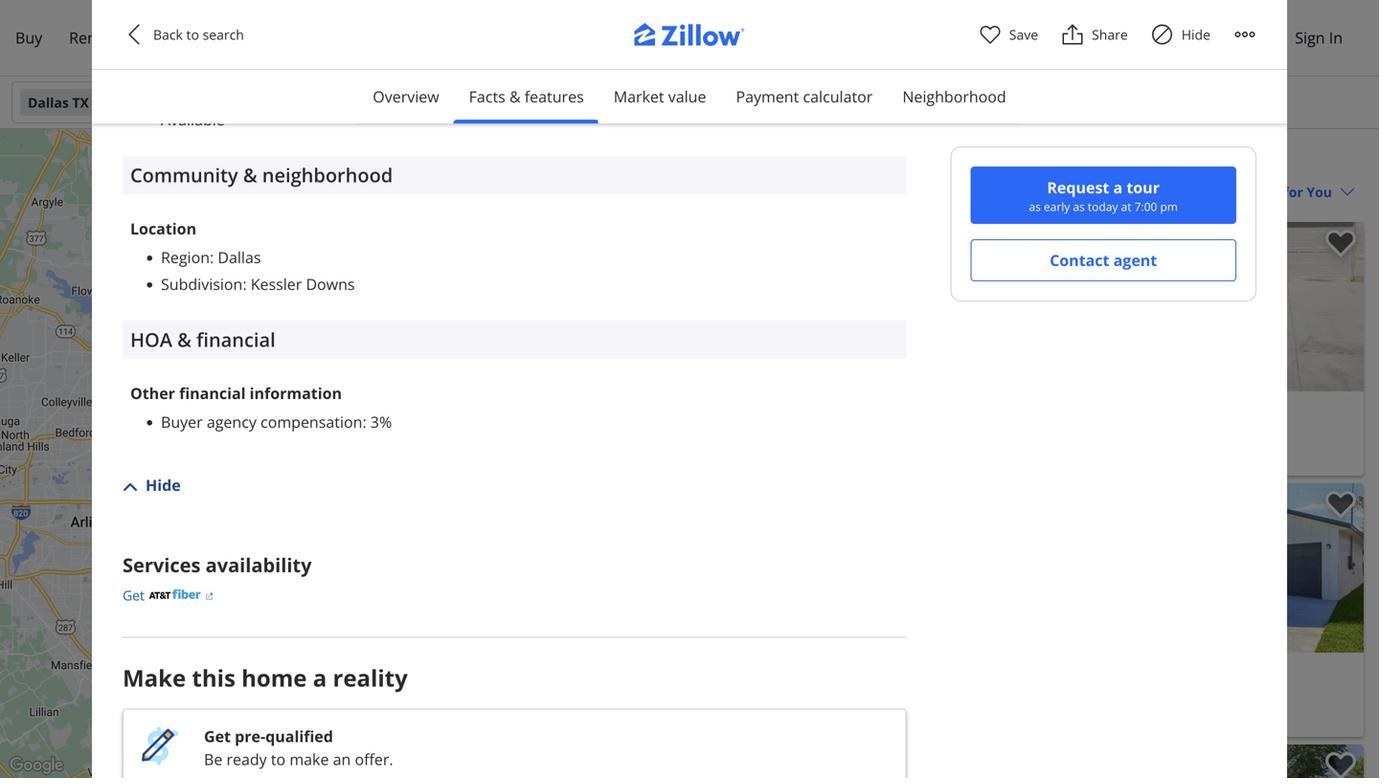 Task type: locate. For each thing, give the bounding box(es) containing it.
hoa
[[130, 326, 172, 353]]

0 horizontal spatial hide
[[146, 475, 181, 495]]

tx for dallas tx real estate & homes for sale
[[741, 147, 764, 174]]

: inside other financial information buyer agency compensation : 3%
[[362, 412, 366, 432]]

information for sewer
[[209, 32, 293, 53]]

&
[[509, 86, 521, 107], [876, 147, 890, 174], [243, 162, 257, 188], [177, 326, 192, 353]]

1 horizontal spatial to
[[271, 749, 286, 770]]

dallas up 2,597
[[680, 147, 736, 174]]

& right the facts
[[509, 86, 521, 107]]

save this home button
[[962, 222, 1016, 276], [1310, 222, 1364, 276], [1310, 484, 1364, 537], [1310, 745, 1364, 779]]

sign in
[[1295, 27, 1343, 48]]

& inside main content
[[876, 147, 890, 174]]

region
[[161, 247, 210, 268]]

7:00
[[1134, 199, 1157, 215]]

tour
[[1127, 177, 1160, 198]]

location
[[130, 218, 196, 239]]

financial down subdivision
[[196, 326, 275, 353]]

results
[[718, 182, 762, 200]]

dallas tx real estate & homes for sale main content
[[661, 129, 1379, 779]]

0 horizontal spatial property images, use arrow keys to navigate, image 1 of 16 group
[[676, 222, 1016, 392]]

facts & features button
[[454, 70, 599, 124]]

loans
[[228, 27, 270, 48]]

agent
[[1113, 250, 1157, 271]]

1 vertical spatial dallas
[[680, 147, 736, 174]]

0 vertical spatial tx
[[72, 93, 89, 112]]

: left public
[[292, 59, 296, 80]]

a up at
[[1113, 177, 1123, 198]]

& right the community
[[243, 162, 257, 188]]

0 horizontal spatial water
[[161, 59, 204, 80]]

tx inside 4457 reyna ave, dallas, tx 75236 link
[[834, 709, 849, 727]]

sale
[[1000, 147, 1038, 174]]

tx for dallas tx
[[72, 93, 89, 112]]

0 vertical spatial hide
[[1182, 25, 1211, 44]]

as down the 'request'
[[1073, 199, 1085, 215]]

2 chevron right image from the top
[[1331, 557, 1354, 580]]

dallas tx real estate & homes for sale
[[680, 147, 1038, 174]]

a right "home"
[[313, 663, 327, 694]]

tx
[[72, 93, 89, 112], [741, 147, 764, 174], [834, 709, 849, 727]]

: inside utility sewer information water information : public sewer available, water available
[[292, 59, 296, 80]]

chevron up image
[[123, 480, 138, 495]]

to
[[186, 25, 199, 44], [271, 749, 286, 770]]

2 vertical spatial dallas
[[218, 247, 261, 268]]

hide inside "button"
[[146, 475, 181, 495]]

kessler
[[251, 274, 302, 294]]

sewer down public
[[313, 86, 357, 107]]

1 vertical spatial tx
[[741, 147, 764, 174]]

overview
[[373, 86, 439, 107]]

1 horizontal spatial dallas
[[218, 247, 261, 268]]

dallas up "kessler"
[[218, 247, 261, 268]]

dallas inside filters element
[[28, 93, 69, 112]]

0 horizontal spatial sewer
[[161, 32, 205, 53]]

water down back to search link
[[161, 59, 204, 80]]

2 vertical spatial tx
[[834, 709, 849, 727]]

buyer
[[161, 412, 203, 432]]

hide for "hide" image
[[1182, 25, 1211, 44]]

chevron right image
[[1331, 295, 1354, 318], [1331, 557, 1354, 580]]

0 vertical spatial sewer
[[161, 32, 205, 53]]

0 vertical spatial to
[[186, 25, 199, 44]]

remove boundary button
[[467, 145, 645, 183]]

hide right "chevron up" icon
[[146, 475, 181, 495]]

get pre-qualified be ready to make an offer.
[[204, 726, 393, 770]]

hide
[[1182, 25, 1211, 44], [146, 475, 181, 495]]

pencil and dollar image
[[139, 725, 181, 767]]

an
[[333, 749, 351, 770]]

neighborhood button
[[887, 70, 1022, 124]]

services
[[123, 552, 201, 578]]

1 vertical spatial hide
[[146, 475, 181, 495]]

chevron left image
[[1033, 295, 1056, 318]]

save this home image
[[978, 230, 1008, 258], [1325, 230, 1356, 258], [1325, 753, 1356, 779]]

estate
[[814, 147, 871, 174]]

sell
[[129, 27, 154, 48]]

contact agent button
[[970, 239, 1236, 282]]

1 vertical spatial to
[[271, 749, 286, 770]]

& inside button
[[509, 86, 521, 107]]

2 vertical spatial information
[[250, 383, 342, 404]]

share
[[1092, 25, 1128, 44]]

1 horizontal spatial property images, use arrow keys to navigate, image 1 of 16 group
[[1024, 222, 1364, 396]]

manage rentals
[[997, 27, 1111, 48]]

dallas down 'buy' link
[[28, 93, 69, 112]]

financial up agency
[[179, 383, 246, 404]]

as left early
[[1029, 199, 1041, 215]]

sewer down utility
[[161, 32, 205, 53]]

chevron right image
[[984, 295, 1007, 318]]

information inside other financial information buyer agency compensation : 3%
[[250, 383, 342, 404]]

tx down rent link
[[72, 93, 89, 112]]

amazing
[[1039, 231, 1088, 247]]

heart image
[[979, 23, 1002, 46]]

tx left 75236
[[834, 709, 849, 727]]

1 vertical spatial chevron left image
[[686, 295, 709, 318]]

services availability
[[123, 552, 312, 578]]

0 vertical spatial water
[[161, 59, 204, 80]]

0 vertical spatial chevron right image
[[1331, 295, 1354, 318]]

financial inside other financial information buyer agency compensation : 3%
[[179, 383, 246, 404]]

0 horizontal spatial a
[[313, 663, 327, 694]]

1 vertical spatial a
[[313, 663, 327, 694]]

2 horizontal spatial tx
[[834, 709, 849, 727]]

tx up results
[[741, 147, 764, 174]]

boundary
[[542, 155, 607, 173]]

1 horizontal spatial a
[[1113, 177, 1123, 198]]

to right back
[[186, 25, 199, 44]]

& for financial
[[177, 326, 192, 353]]

dallas for dallas tx real estate & homes for sale
[[680, 147, 736, 174]]

pm
[[1160, 199, 1178, 215]]

as
[[1029, 199, 1041, 215], [1073, 199, 1085, 215]]

1 vertical spatial chevron right image
[[1331, 557, 1354, 580]]

& right hoa
[[177, 326, 192, 353]]

home loans
[[180, 27, 270, 48]]

chevron left image
[[123, 23, 146, 46], [686, 295, 709, 318]]

dallas inside location region : dallas subdivision : kessler downs
[[218, 247, 261, 268]]

subdivision
[[161, 274, 243, 294]]

financial
[[196, 326, 275, 353], [179, 383, 246, 404]]

home loans link
[[167, 16, 284, 60]]

1 horizontal spatial water
[[433, 86, 476, 107]]

property images, use arrow keys to navigate, image 1 of 16 group
[[676, 222, 1016, 392], [1024, 222, 1364, 396]]

available,
[[361, 86, 429, 107]]

advertise link
[[1124, 16, 1218, 60]]

ave,
[[760, 709, 786, 727]]

buy
[[15, 27, 42, 48]]

skip link list tab list
[[357, 70, 1022, 125]]

1 vertical spatial information
[[208, 59, 292, 80]]

0 horizontal spatial as
[[1029, 199, 1041, 215]]

save
[[1009, 25, 1038, 44]]

1 horizontal spatial as
[[1073, 199, 1085, 215]]

community
[[130, 162, 238, 188]]

2 horizontal spatial dallas
[[680, 147, 736, 174]]

335k link
[[181, 588, 219, 605]]

payment calculator
[[736, 86, 873, 107]]

1 vertical spatial financial
[[179, 383, 246, 404]]

chevron right image inside property images, use arrow keys to navigate, image 1 of 24 group
[[1331, 557, 1354, 580]]

0 vertical spatial a
[[1113, 177, 1123, 198]]

to left make at the bottom left of the page
[[271, 749, 286, 770]]

home
[[241, 663, 307, 694]]

rentals
[[1058, 27, 1111, 48]]

dallas inside main content
[[680, 147, 736, 174]]

water right available,
[[433, 86, 476, 107]]

chevron down image
[[384, 95, 399, 110], [506, 95, 521, 110], [685, 95, 701, 110], [834, 95, 850, 110], [950, 95, 966, 110]]

in
[[1329, 27, 1343, 48]]

community & neighborhood
[[130, 162, 393, 188]]

make
[[123, 663, 186, 694]]

0 horizontal spatial tx
[[72, 93, 89, 112]]

save this home image for property images, use arrow keys to navigate, image 1 of 17 group at the bottom of page
[[1325, 753, 1356, 779]]

: left 3%
[[362, 412, 366, 432]]

help link
[[1220, 16, 1280, 60]]

water
[[161, 59, 204, 80], [433, 86, 476, 107]]

0 vertical spatial dallas
[[28, 93, 69, 112]]

4457
[[684, 709, 714, 727]]

& right estate
[[876, 147, 890, 174]]

1610 marfa ave, dallas, tx 75216 image
[[1024, 484, 1364, 653]]

1 chevron down image from the left
[[384, 95, 399, 110]]

: left "kessler"
[[243, 274, 247, 294]]

tx inside filters element
[[72, 93, 89, 112]]

get
[[204, 726, 231, 747]]

0 vertical spatial information
[[209, 32, 293, 53]]

: up subdivision
[[210, 247, 214, 268]]

0 horizontal spatial dallas
[[28, 93, 69, 112]]

make this home a reality
[[123, 663, 408, 694]]

make
[[290, 749, 329, 770]]

1 horizontal spatial sewer
[[313, 86, 357, 107]]

4 chevron down image from the left
[[834, 95, 850, 110]]

reyna
[[718, 709, 756, 727]]

manage rentals link
[[984, 16, 1124, 60]]

1 horizontal spatial hide
[[1182, 25, 1211, 44]]

market value button
[[598, 70, 722, 124]]

a inside request a tour as early as today at 7:00 pm
[[1113, 177, 1123, 198]]

0 vertical spatial chevron left image
[[123, 23, 146, 46]]

dallas,
[[789, 709, 831, 727]]

be
[[204, 749, 222, 770]]

3%
[[370, 412, 392, 432]]

1 horizontal spatial tx
[[741, 147, 764, 174]]

4457 reyna ave, dallas, tx 75236 image
[[676, 484, 1016, 653]]

hide right "hide" image
[[1182, 25, 1211, 44]]



Task type: vqa. For each thing, say whether or not it's contained in the screenshot.
the property images, Use arrow keys to navigate, image 1 of 70 GROUP
no



Task type: describe. For each thing, give the bounding box(es) containing it.
availability
[[206, 552, 312, 578]]

chevron down image
[[1340, 184, 1355, 200]]

9433 winterset ave, dallas, tx 75232 image
[[1024, 222, 1364, 392]]

market value
[[614, 86, 706, 107]]

payment calculator button
[[721, 70, 888, 124]]

available
[[161, 109, 225, 130]]

1 vertical spatial sewer
[[313, 86, 357, 107]]

pre-
[[235, 726, 265, 747]]

downs
[[306, 274, 355, 294]]

real
[[769, 147, 809, 174]]

save this home image for first "property images, use arrow keys to navigate, image 1 of 16" group
[[978, 230, 1008, 258]]

main navigation
[[0, 0, 1379, 77]]

1 vertical spatial water
[[433, 86, 476, 107]]

plan
[[1154, 231, 1179, 247]]

2 property images, use arrow keys to navigate, image 1 of 16 group from the left
[[1024, 222, 1364, 396]]

hide image
[[1151, 23, 1174, 46]]

other financial information buyer agency compensation : 3%
[[130, 383, 392, 432]]

to inside get pre-qualified be ready to make an offer.
[[271, 749, 286, 770]]

back to search
[[153, 25, 244, 44]]

other
[[130, 383, 175, 404]]

information for financial
[[250, 383, 342, 404]]

2 as from the left
[[1073, 199, 1085, 215]]

contact
[[1050, 250, 1109, 271]]

4457 reyna ave, dallas, tx 75236 link
[[684, 707, 1008, 730]]

1 property images, use arrow keys to navigate, image 1 of 16 group from the left
[[676, 222, 1016, 392]]

5 chevron down image from the left
[[950, 95, 966, 110]]

0 horizontal spatial chevron left image
[[123, 23, 146, 46]]

filters element
[[0, 77, 1379, 129]]

& for features
[[509, 86, 521, 107]]

neighborhood
[[262, 162, 393, 188]]

today
[[1088, 199, 1118, 215]]

back
[[153, 25, 183, 44]]

qualified
[[265, 726, 333, 747]]

335k
[[188, 589, 212, 604]]

ready
[[226, 749, 267, 770]]

share image
[[1061, 23, 1084, 46]]

this
[[192, 663, 235, 694]]

value
[[668, 86, 706, 107]]

dallas for dallas tx
[[28, 93, 69, 112]]

advertisement region
[[123, 585, 906, 607]]

payment
[[736, 86, 799, 107]]

2,597
[[680, 182, 714, 200]]

dallas tx
[[28, 93, 89, 112]]

floor
[[1123, 231, 1151, 247]]

1 as from the left
[[1029, 199, 1041, 215]]

remove boundary
[[485, 155, 607, 173]]

features
[[525, 86, 584, 107]]

offer.
[[355, 749, 393, 770]]

neighborhood
[[902, 86, 1006, 107]]

rent
[[69, 27, 102, 48]]

compensation
[[261, 412, 362, 432]]

request
[[1047, 177, 1109, 198]]

1 horizontal spatial chevron left image
[[686, 295, 709, 318]]

75236
[[853, 709, 891, 727]]

public
[[300, 59, 343, 80]]

property images, use arrow keys to navigate, image 1 of 24 group
[[1024, 484, 1364, 657]]

0 horizontal spatial to
[[186, 25, 199, 44]]

reality
[[333, 663, 408, 694]]

3 chevron down image from the left
[[685, 95, 701, 110]]

save this home image
[[1325, 491, 1356, 519]]

amazing open floor plan
[[1039, 231, 1179, 247]]

home
[[180, 27, 224, 48]]

facts & features
[[469, 86, 584, 107]]

& for neighborhood
[[243, 162, 257, 188]]

for
[[965, 147, 995, 174]]

calculator
[[803, 86, 873, 107]]

advertise
[[1138, 27, 1204, 48]]

request a tour as early as today at 7:00 pm
[[1029, 177, 1178, 215]]

market
[[614, 86, 664, 107]]

hide link
[[123, 474, 181, 497]]

sign
[[1295, 27, 1325, 48]]

open
[[1091, 231, 1120, 247]]

contact agent
[[1050, 250, 1157, 271]]

remove
[[485, 155, 538, 173]]

1 chevron right image from the top
[[1331, 295, 1354, 318]]

overview button
[[357, 70, 455, 124]]

more image
[[1234, 23, 1257, 46]]

zillow logo image
[[613, 23, 766, 57]]

4457 reyna ave, dallas, tx 75236
[[684, 709, 891, 727]]

location region : dallas subdivision : kessler downs
[[130, 218, 355, 294]]

buy link
[[2, 16, 56, 60]]

0 vertical spatial financial
[[196, 326, 275, 353]]

google image
[[5, 754, 68, 779]]

homes
[[895, 147, 960, 174]]

search
[[203, 25, 244, 44]]

hide for "chevron up" icon
[[146, 475, 181, 495]]

property images, use arrow keys to navigate, image 1 of 27 group
[[676, 484, 1016, 657]]

save button
[[979, 23, 1038, 46]]

2 chevron down image from the left
[[506, 95, 521, 110]]

back to search link
[[123, 23, 266, 46]]

manage
[[997, 27, 1054, 48]]

hide button
[[123, 474, 181, 497]]

property images, use arrow keys to navigate, image 1 of 17 group
[[1024, 745, 1364, 779]]

5014 haas dr, dallas, tx 75241 image
[[676, 222, 1016, 392]]

early
[[1044, 199, 1070, 215]]

hoa & financial
[[130, 326, 275, 353]]

facts
[[469, 86, 505, 107]]

2,597 results
[[680, 182, 762, 200]]

map region
[[0, 0, 889, 779]]

utility sewer information water information : public sewer available, water available
[[130, 4, 476, 130]]



